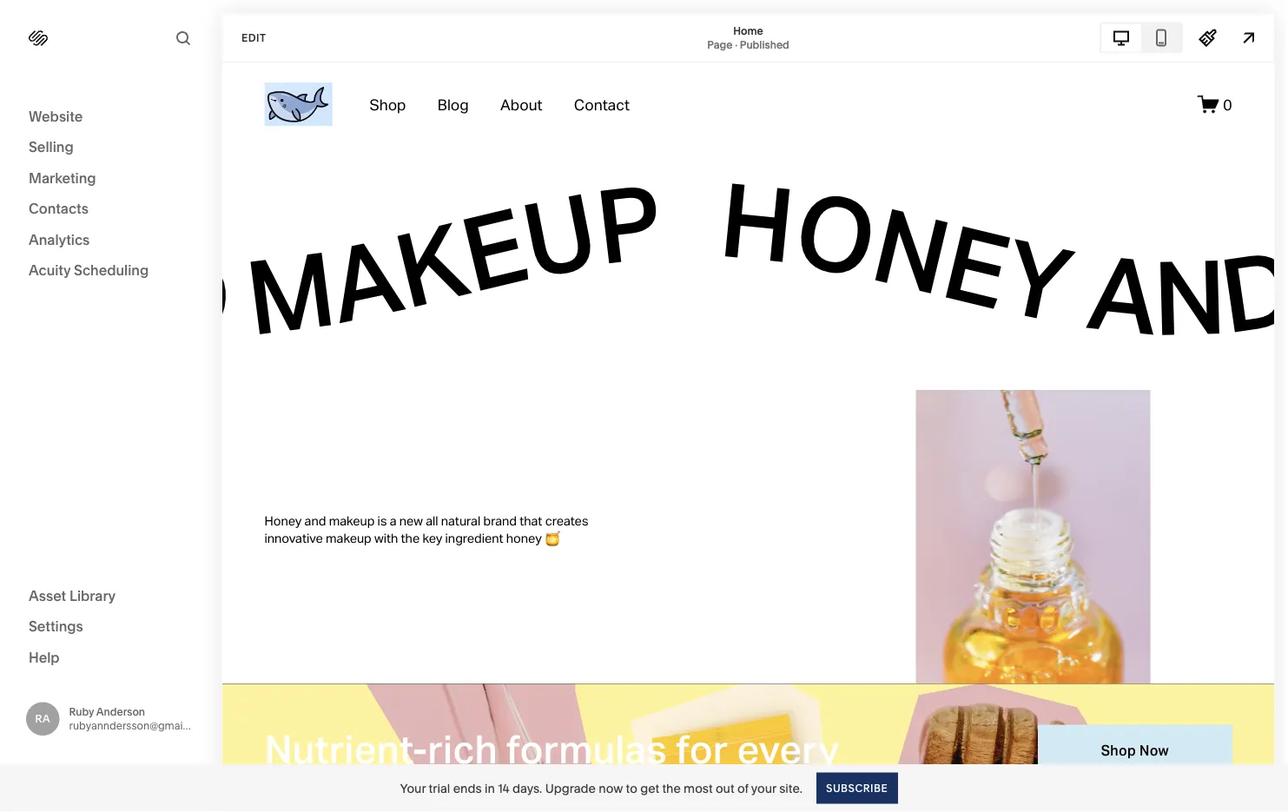 Task type: vqa. For each thing, say whether or not it's contained in the screenshot.
Settings in the bottom of the page
yes



Task type: describe. For each thing, give the bounding box(es) containing it.
ruby
[[69, 706, 94, 718]]

asset
[[29, 587, 66, 604]]

ruby anderson rubyanndersson@gmail.com
[[69, 706, 210, 732]]

get
[[640, 781, 659, 796]]

now
[[599, 781, 623, 796]]

rubyanndersson@gmail.com
[[69, 719, 210, 732]]

home
[[733, 24, 763, 37]]

trial
[[429, 781, 450, 796]]

contacts
[[29, 200, 89, 217]]

marketing link
[[29, 169, 193, 189]]

ends
[[453, 781, 482, 796]]

library
[[69, 587, 116, 604]]

settings
[[29, 618, 83, 635]]

anderson
[[96, 706, 145, 718]]

scheduling
[[74, 262, 149, 279]]

settings link
[[29, 617, 193, 638]]

subscribe
[[826, 782, 888, 794]]

ra
[[35, 712, 50, 725]]

acuity scheduling
[[29, 262, 149, 279]]

help
[[29, 649, 60, 666]]

most
[[684, 781, 713, 796]]

asset library
[[29, 587, 116, 604]]

published
[[740, 38, 789, 51]]

selling link
[[29, 138, 193, 158]]

analytics link
[[29, 230, 193, 251]]

the
[[662, 781, 681, 796]]

your
[[751, 781, 776, 796]]



Task type: locate. For each thing, give the bounding box(es) containing it.
your trial ends in 14 days. upgrade now to get the most out of your site.
[[400, 781, 803, 796]]

acuity scheduling link
[[29, 261, 193, 281]]

website
[[29, 108, 83, 125]]

your
[[400, 781, 426, 796]]

selling
[[29, 139, 74, 155]]

asset library link
[[29, 586, 193, 607]]

to
[[626, 781, 637, 796]]

acuity
[[29, 262, 71, 279]]

upgrade
[[545, 781, 596, 796]]

out
[[716, 781, 734, 796]]

marketing
[[29, 169, 96, 186]]

contacts link
[[29, 199, 193, 220]]

of
[[737, 781, 749, 796]]

analytics
[[29, 231, 90, 248]]

home page · published
[[707, 24, 789, 51]]

days.
[[512, 781, 542, 796]]

edit button
[[230, 22, 277, 54]]

in
[[485, 781, 495, 796]]

website link
[[29, 107, 193, 127]]

help link
[[29, 648, 60, 667]]

site.
[[779, 781, 803, 796]]

·
[[735, 38, 737, 51]]

page
[[707, 38, 733, 51]]

subscribe button
[[816, 773, 897, 804]]

14
[[498, 781, 509, 796]]

edit
[[241, 31, 266, 44]]

tab list
[[1101, 24, 1181, 52]]



